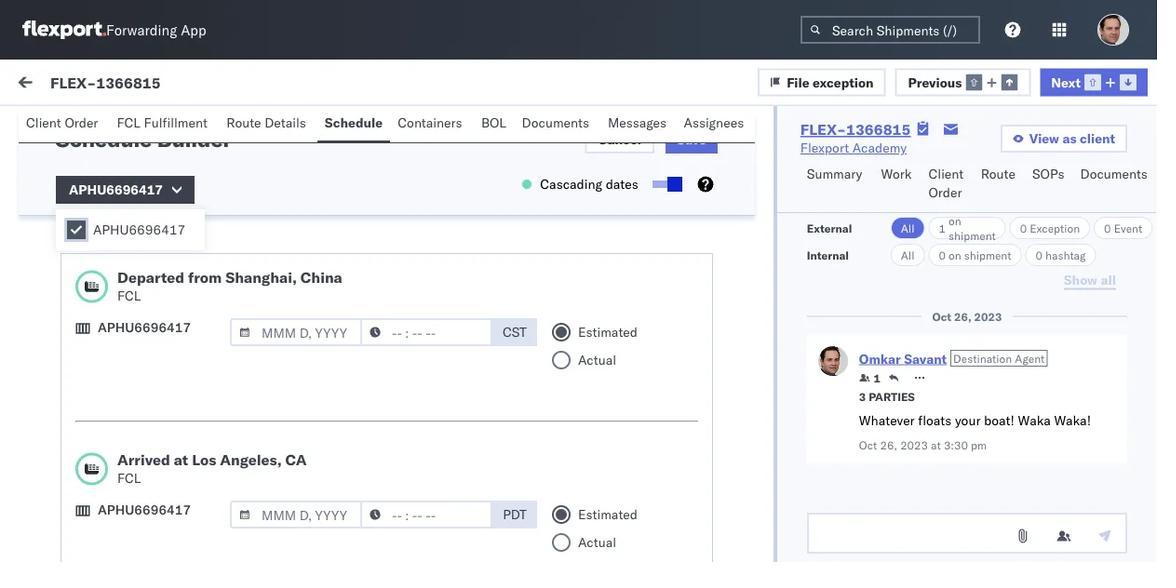 Task type: describe. For each thing, give the bounding box(es) containing it.
2 flex- 458574 from the top
[[902, 459, 990, 475]]

shipment for 1 on shipment
[[949, 229, 996, 243]]

omkar savant for unknown
[[90, 202, 173, 218]]

parties
[[869, 390, 915, 404]]

26, inside whatever floats your boat! waka waka! oct 26, 2023 at 3:30 pm
[[880, 438, 898, 452]]

26, for oct 26, 2023
[[954, 310, 972, 324]]

oct 26, 2023
[[932, 310, 1002, 324]]

messages button
[[600, 106, 676, 142]]

0 for 0 hashtag
[[1036, 248, 1043, 262]]

shipment for 0 on shipment
[[964, 248, 1011, 262]]

fcl inside the arrived at los angeles, ca fcl
[[117, 470, 141, 486]]

devan
[[56, 476, 91, 492]]

2:45
[[486, 337, 514, 354]]

3:30
[[944, 438, 968, 452]]

pm for 2:46
[[517, 226, 537, 242]]

omkar for unknown
[[90, 202, 130, 218]]

1 for 1
[[874, 371, 881, 385]]

1 vertical spatial flex-1366815
[[800, 120, 911, 139]]

forwarding
[[106, 21, 177, 39]]

message button
[[219, 60, 312, 110]]

0 vertical spatial that
[[179, 457, 203, 473]]

2023, for 2:46
[[446, 226, 482, 242]]

oct for oct 26, 2023, 2:45 pm pdt
[[398, 337, 419, 354]]

summary
[[807, 166, 863, 182]]

this established,
[[56, 373, 128, 408]]

applied
[[367, 76, 411, 93]]

omkar savant for warehouse
[[90, 304, 173, 320]]

agent
[[1015, 351, 1045, 365]]

(0) for internal (0)
[[174, 118, 198, 135]]

established,
[[56, 392, 128, 408]]

-- : -- -- text field
[[360, 318, 493, 346]]

as
[[1063, 130, 1077, 147]]

flex- 2271801
[[902, 226, 998, 242]]

actual for departed from shanghai, china
[[578, 352, 616, 368]]

delay
[[243, 336, 279, 352]]

2 vertical spatial omkar
[[859, 350, 901, 367]]

exception: for exception: warehouse devan delay
[[59, 336, 125, 352]]

whatever floats your boat! waka waka! oct 26, 2023 at 3:30 pm
[[859, 412, 1091, 452]]

at inside whatever floats your boat! waka waka! oct 26, 2023 at 3:30 pm
[[931, 438, 941, 452]]

academy
[[853, 140, 907, 156]]

2 vertical spatial message
[[58, 162, 102, 175]]

schedule builder
[[56, 125, 231, 153]]

you
[[155, 457, 176, 473]]

exception
[[1030, 221, 1080, 235]]

26, for oct 26, 2023, 2:46 pm pdt
[[422, 226, 443, 242]]

internal for internal
[[807, 248, 849, 262]]

flexport academy link
[[800, 139, 907, 157]]

0 vertical spatial client order button
[[19, 106, 109, 142]]

1 button
[[859, 371, 881, 385]]

app
[[181, 21, 206, 39]]

forwarding app
[[106, 21, 206, 39]]

schedule for schedule builder
[[56, 125, 152, 153]]

than
[[229, 494, 256, 511]]

takes
[[153, 494, 185, 511]]

file exception
[[787, 74, 874, 90]]

containers button
[[390, 106, 474, 142]]

resize handle column header for category
[[872, 155, 894, 562]]

fcl inside button
[[117, 115, 141, 131]]

aphu6696417 inside button
[[69, 182, 163, 198]]

event
[[1114, 221, 1142, 235]]

import work button
[[131, 60, 219, 110]]

oct 26, 2023, 2:45 pm pdt
[[398, 337, 564, 354]]

message for message list
[[216, 118, 271, 135]]

devan
[[201, 336, 240, 352]]

shanghai,
[[226, 268, 297, 287]]

0 horizontal spatial 1366815
[[96, 73, 161, 91]]

resize handle column header for message
[[367, 155, 389, 562]]

0 vertical spatial 1
[[324, 76, 332, 93]]

work inside import work "button"
[[181, 76, 211, 93]]

ca
[[285, 451, 307, 469]]

1 vertical spatial client order button
[[921, 157, 974, 212]]

boat!
[[984, 412, 1015, 429]]

aphu6696417 down been at left bottom
[[98, 502, 191, 518]]

all for 0
[[901, 248, 915, 262]]

savant for warehouse
[[133, 304, 173, 320]]

flex-1366815 link
[[800, 120, 911, 139]]

shipment's
[[239, 513, 303, 529]]

oct for oct 26, 2023
[[932, 310, 952, 324]]

route for route details
[[227, 115, 261, 131]]

related work item/shipment
[[903, 162, 1048, 175]]

floats
[[918, 412, 952, 429]]

0 for 0 event
[[1104, 221, 1111, 235]]

cascading dates
[[540, 176, 638, 192]]

impact
[[166, 513, 206, 529]]

flex- down work button
[[902, 226, 941, 242]]

work button
[[874, 157, 921, 212]]

client for bottommost client order 'button'
[[929, 166, 964, 182]]

note
[[56, 513, 82, 529]]

fulfillment
[[144, 115, 208, 131]]

2 resize handle column header from the left
[[619, 155, 642, 562]]

import
[[138, 76, 177, 93]]

destination
[[953, 351, 1012, 365]]

assignees button
[[676, 106, 755, 142]]

0 vertical spatial flex-1366815
[[50, 73, 161, 91]]

estimated for arrived at los angeles, ca
[[578, 506, 638, 523]]

flexport. image
[[22, 20, 106, 39]]

cancel
[[598, 131, 642, 148]]

on for 1
[[949, 214, 961, 228]]

external for external (0)
[[30, 118, 79, 135]]

resize handle column header for related work item/shipment
[[1124, 155, 1146, 562]]

2:46
[[486, 226, 514, 242]]

1 on shipment
[[939, 214, 996, 243]]

dates
[[606, 176, 638, 192]]

3 parties
[[859, 390, 915, 404]]

waka!
[[1054, 412, 1091, 429]]

at inside the arrived at los angeles, ca fcl
[[174, 451, 188, 469]]

all button for 1
[[891, 217, 925, 239]]

on for 0
[[949, 248, 961, 262]]

work for my
[[53, 72, 101, 97]]

customs
[[190, 234, 245, 250]]

this inside we are notifying you that your shipment, k & devan has been delayed. this often occurs when unloading cargo takes longer than expected. please note that this may impact your shipment's final delivery
[[205, 476, 230, 492]]

angeles,
[[220, 451, 282, 469]]

actual for arrived at los angeles, ca
[[578, 534, 616, 551]]

containers
[[398, 115, 462, 131]]

type
[[281, 234, 310, 250]]

0 horizontal spatial client order
[[26, 115, 98, 131]]

-
[[650, 226, 658, 242]]

26, for oct 26, 2023, 2:45 pm pdt
[[422, 337, 443, 354]]

unknown
[[128, 234, 187, 250]]

previous button
[[895, 68, 1031, 96]]

external for external
[[807, 221, 852, 235]]

notifying
[[100, 457, 152, 473]]

this inside this established,
[[56, 373, 81, 390]]

hold
[[248, 234, 278, 250]]

delayed.
[[152, 476, 202, 492]]



Task type: locate. For each thing, give the bounding box(es) containing it.
omkar up unknown
[[90, 202, 130, 218]]

work inside work button
[[881, 166, 912, 182]]

flex- right the my
[[50, 73, 96, 91]]

1 horizontal spatial external
[[807, 221, 852, 235]]

exception:
[[59, 234, 125, 250], [59, 336, 125, 352]]

1 horizontal spatial this
[[205, 476, 230, 492]]

1 vertical spatial pm
[[517, 337, 537, 354]]

client order button down my work on the left of page
[[19, 106, 109, 142]]

resize handle column header
[[367, 155, 389, 562], [619, 155, 642, 562], [872, 155, 894, 562], [1124, 155, 1146, 562]]

0 horizontal spatial documents
[[522, 115, 589, 131]]

message for message button
[[226, 76, 281, 93]]

summary button
[[800, 157, 874, 212]]

message list
[[216, 118, 297, 135]]

0 vertical spatial flex- 458574
[[902, 337, 990, 354]]

(0) inside external (0) button
[[82, 118, 106, 135]]

(0) inside internal (0) button
[[174, 118, 198, 135]]

on
[[949, 214, 961, 228], [949, 248, 961, 262]]

-- : -- -- text field
[[360, 501, 493, 529]]

1 458574 from the top
[[941, 337, 990, 354]]

1 vertical spatial all button
[[891, 244, 925, 266]]

1 vertical spatial work
[[945, 162, 969, 175]]

0 vertical spatial shipment
[[949, 229, 996, 243]]

1 horizontal spatial client order button
[[921, 157, 974, 212]]

work right related
[[945, 162, 969, 175]]

1 exception: from the top
[[59, 234, 125, 250]]

1366815 up academy
[[846, 120, 911, 139]]

1 vertical spatial estimated
[[578, 506, 638, 523]]

1 vertical spatial that
[[86, 513, 109, 529]]

filter
[[336, 76, 364, 93]]

pm for 2:45
[[517, 337, 537, 354]]

0 horizontal spatial 2023
[[900, 438, 928, 452]]

china
[[301, 268, 342, 287]]

schedule down "filter"
[[325, 115, 383, 131]]

1 flex- 458574 from the top
[[902, 337, 990, 354]]

1 horizontal spatial documents button
[[1073, 157, 1157, 212]]

2 omkar savant from the top
[[90, 304, 173, 320]]

client
[[1080, 130, 1115, 147]]

0 vertical spatial client
[[26, 115, 61, 131]]

related
[[903, 162, 942, 175]]

work down academy
[[881, 166, 912, 182]]

0 vertical spatial 458574
[[941, 337, 990, 354]]

1 vertical spatial actual
[[578, 534, 616, 551]]

2 2023, from the top
[[446, 337, 482, 354]]

0 exception
[[1020, 221, 1080, 235]]

client down the my
[[26, 115, 61, 131]]

route left details
[[227, 115, 261, 131]]

unloading
[[56, 494, 114, 511]]

2023, for 2:45
[[446, 337, 482, 354]]

all
[[901, 221, 915, 235], [901, 248, 915, 262]]

1 horizontal spatial at
[[931, 438, 941, 452]]

0 horizontal spatial that
[[86, 513, 109, 529]]

0 vertical spatial savant
[[133, 202, 173, 218]]

external down summary button at the right of page
[[807, 221, 852, 235]]

route details
[[227, 115, 306, 131]]

1 inside 1 on shipment
[[939, 221, 946, 235]]

flex-1366815 up 'flexport academy'
[[800, 120, 911, 139]]

that down 'unloading'
[[86, 513, 109, 529]]

1 vertical spatial on
[[949, 248, 961, 262]]

at left 3:30
[[931, 438, 941, 452]]

3
[[859, 390, 866, 404]]

0 vertical spatial this
[[56, 373, 81, 390]]

savant up warehouse
[[133, 304, 173, 320]]

oct up omkar savant destination agent
[[932, 310, 952, 324]]

2 all from the top
[[901, 248, 915, 262]]

0 vertical spatial work
[[53, 72, 101, 97]]

omkar for warehouse
[[90, 304, 130, 320]]

flexport academy
[[800, 140, 907, 156]]

on inside 1 on shipment
[[949, 214, 961, 228]]

savant up 'parties'
[[904, 350, 947, 367]]

my work
[[19, 72, 101, 97]]

1 all from the top
[[901, 221, 915, 235]]

2 vertical spatial pdt
[[503, 506, 527, 523]]

1
[[324, 76, 332, 93], [939, 221, 946, 235], [874, 371, 881, 385]]

1 for 1 on shipment
[[939, 221, 946, 235]]

may
[[138, 513, 163, 529]]

whatever
[[859, 412, 915, 429]]

expected.
[[259, 494, 317, 511]]

all down work button
[[901, 221, 915, 235]]

aphu6696417 down aphu6696417 button
[[93, 222, 186, 238]]

work right import
[[181, 76, 211, 93]]

aphu6696417
[[69, 182, 163, 198], [93, 222, 186, 238], [98, 319, 191, 336], [98, 502, 191, 518]]

1 horizontal spatial client order
[[929, 166, 964, 201]]

1 (0) from the left
[[82, 118, 106, 135]]

pm right 2:45
[[517, 337, 537, 354]]

shipment inside 1 on shipment
[[949, 229, 996, 243]]

0 horizontal spatial route
[[227, 115, 261, 131]]

26, up omkar savant destination agent
[[954, 310, 972, 324]]

None checkbox
[[67, 221, 86, 239]]

1 pm from the top
[[517, 226, 537, 242]]

1 horizontal spatial 1366815
[[846, 120, 911, 139]]

flex- down floats
[[902, 459, 941, 475]]

external (0)
[[30, 118, 106, 135]]

cargo
[[118, 494, 150, 511]]

3 parties button
[[859, 388, 915, 404]]

previous
[[908, 74, 962, 90]]

on down the flex- 2271801
[[949, 248, 961, 262]]

oct 26, 2023, 2:46 pm pdt
[[398, 226, 564, 242]]

departed
[[117, 268, 184, 287]]

messages
[[608, 115, 667, 131]]

route
[[227, 115, 261, 131], [981, 166, 1016, 182]]

documents down the client on the top of the page
[[1080, 166, 1148, 182]]

MMM D, YYYY text field
[[230, 318, 362, 346]]

order down my work on the left of page
[[65, 115, 98, 131]]

458574 down 3:30
[[941, 459, 990, 475]]

1 vertical spatial external
[[807, 221, 852, 235]]

please
[[320, 494, 359, 511]]

1 vertical spatial client order
[[929, 166, 964, 201]]

0 vertical spatial work
[[181, 76, 211, 93]]

26, left 2:46
[[422, 226, 443, 242]]

departed from shanghai, china fcl
[[117, 268, 342, 304]]

0 vertical spatial actual
[[578, 352, 616, 368]]

pdt right 2:46
[[540, 226, 564, 242]]

oct inside whatever floats your boat! waka waka! oct 26, 2023 at 3:30 pm
[[859, 438, 877, 452]]

exception: up this established,
[[59, 336, 125, 352]]

1 horizontal spatial (0)
[[174, 118, 198, 135]]

omkar down departed
[[90, 304, 130, 320]]

2023, left 2:46
[[446, 226, 482, 242]]

flex-
[[50, 73, 96, 91], [800, 120, 846, 139], [902, 226, 941, 242], [902, 337, 941, 354], [902, 459, 941, 475]]

1 2023, from the top
[[446, 226, 482, 242]]

save button
[[666, 126, 718, 154]]

0 left exception
[[1020, 221, 1027, 235]]

internal for internal (0)
[[125, 118, 170, 135]]

0 on shipment
[[939, 248, 1011, 262]]

flex-1366815 down forwarding app link
[[50, 73, 161, 91]]

2023, left 2:45
[[446, 337, 482, 354]]

schedule
[[325, 115, 383, 131], [56, 125, 152, 153]]

1 all button from the top
[[891, 217, 925, 239]]

exception: for exception: unknown customs hold type
[[59, 234, 125, 250]]

oct for oct 26, 2023, 2:46 pm pdt
[[398, 226, 419, 242]]

458574 down oct 26, 2023
[[941, 337, 990, 354]]

1 vertical spatial all
[[901, 248, 915, 262]]

1 horizontal spatial schedule
[[325, 115, 383, 131]]

client order right work button
[[929, 166, 964, 201]]

flex- down oct 26, 2023
[[902, 337, 941, 354]]

1 vertical spatial message
[[216, 118, 271, 135]]

cst
[[503, 324, 527, 340]]

1 vertical spatial work
[[881, 166, 912, 182]]

oct down whatever
[[859, 438, 877, 452]]

shipment up 0 on shipment
[[949, 229, 996, 243]]

0 vertical spatial omkar savant
[[90, 202, 173, 218]]

458574
[[941, 337, 990, 354], [941, 459, 990, 475]]

1 up 3 parties button
[[874, 371, 881, 385]]

client order button
[[19, 106, 109, 142], [921, 157, 974, 212]]

flex- 458574
[[902, 337, 990, 354], [902, 459, 990, 475]]

0 vertical spatial 1366815
[[96, 73, 161, 91]]

1 on from the top
[[949, 214, 961, 228]]

omkar savant up unknown
[[90, 202, 173, 218]]

0 vertical spatial message
[[226, 76, 281, 93]]

2 horizontal spatial 1
[[939, 221, 946, 235]]

0 vertical spatial route
[[227, 115, 261, 131]]

oct left 2:45
[[398, 337, 419, 354]]

at left los
[[174, 451, 188, 469]]

2 458574 from the top
[[941, 459, 990, 475]]

26, down whatever
[[880, 438, 898, 452]]

1 up 0 on shipment
[[939, 221, 946, 235]]

1 right |
[[324, 76, 332, 93]]

0 horizontal spatial work
[[53, 72, 101, 97]]

0 vertical spatial external
[[30, 118, 79, 135]]

1 horizontal spatial flex-1366815
[[800, 120, 911, 139]]

1 horizontal spatial order
[[929, 184, 962, 201]]

details
[[265, 115, 306, 131]]

1 horizontal spatial documents
[[1080, 166, 1148, 182]]

1 vertical spatial order
[[929, 184, 962, 201]]

1 vertical spatial 1
[[939, 221, 946, 235]]

flex- 458574 down 3:30
[[902, 459, 990, 475]]

documents button up cascading
[[514, 106, 600, 142]]

|
[[317, 76, 321, 93]]

longer
[[189, 494, 226, 511]]

1 horizontal spatial work
[[945, 162, 969, 175]]

2 (0) from the left
[[174, 118, 198, 135]]

pdt right -- : -- -- text field
[[503, 506, 527, 523]]

2023 inside whatever floats your boat! waka waka! oct 26, 2023 at 3:30 pm
[[900, 438, 928, 452]]

4 resize handle column header from the left
[[1124, 155, 1146, 562]]

0 vertical spatial 2023,
[[446, 226, 482, 242]]

1 vertical spatial exception:
[[59, 336, 125, 352]]

1 omkar savant from the top
[[90, 202, 173, 218]]

0 horizontal spatial (0)
[[82, 118, 106, 135]]

aphu6696417 up warehouse
[[98, 319, 191, 336]]

0 vertical spatial estimated
[[578, 324, 638, 340]]

0 left event
[[1104, 221, 1111, 235]]

0 horizontal spatial schedule
[[56, 125, 152, 153]]

1366815 up fcl fulfillment
[[96, 73, 161, 91]]

0 vertical spatial all button
[[891, 217, 925, 239]]

0 down the flex- 2271801
[[939, 248, 946, 262]]

pm right 2:46
[[517, 226, 537, 242]]

sops button
[[1025, 157, 1073, 212]]

arrived at los angeles, ca fcl
[[117, 451, 307, 486]]

1 vertical spatial client
[[929, 166, 964, 182]]

1 vertical spatial pdt
[[540, 337, 564, 354]]

0 vertical spatial on
[[949, 214, 961, 228]]

pdt for oct 26, 2023, 2:46 pm pdt
[[540, 226, 564, 242]]

2023
[[974, 310, 1002, 324], [900, 438, 928, 452]]

all button down work button
[[891, 217, 925, 239]]

assignees
[[684, 115, 744, 131]]

MMM D, YYYY text field
[[230, 501, 362, 529]]

0 for 0 on shipment
[[939, 248, 946, 262]]

1 actual from the top
[[578, 352, 616, 368]]

1 vertical spatial documents button
[[1073, 157, 1157, 212]]

exception: unknown customs hold type
[[59, 234, 310, 250]]

0 vertical spatial client order
[[26, 115, 98, 131]]

all button for 0
[[891, 244, 925, 266]]

1 vertical spatial this
[[205, 476, 230, 492]]

1 vertical spatial 2023
[[900, 438, 928, 452]]

client for top client order 'button'
[[26, 115, 61, 131]]

pm
[[971, 438, 987, 452]]

Search Shipments (/) text field
[[801, 16, 980, 44]]

external
[[30, 118, 79, 135], [807, 221, 852, 235]]

order inside client order
[[929, 184, 962, 201]]

builder
[[157, 125, 231, 153]]

estimated for departed from shanghai, china
[[578, 324, 638, 340]]

pdt for oct 26, 2023, 2:45 pm pdt
[[540, 337, 564, 354]]

0 left hashtag
[[1036, 248, 1043, 262]]

documents button up 0 event
[[1073, 157, 1157, 212]]

1 vertical spatial documents
[[1080, 166, 1148, 182]]

1 horizontal spatial that
[[179, 457, 203, 473]]

omkar
[[90, 202, 130, 218], [90, 304, 130, 320], [859, 350, 901, 367]]

fcl inside departed from shanghai, china fcl
[[117, 288, 141, 304]]

documents right bol button
[[522, 115, 589, 131]]

omkar savant destination agent
[[859, 350, 1045, 367]]

omkar savant button
[[859, 350, 947, 367]]

2 exception: from the top
[[59, 336, 125, 352]]

on up 0 on shipment
[[949, 214, 961, 228]]

0 horizontal spatial internal
[[125, 118, 170, 135]]

savant for unknown
[[133, 202, 173, 218]]

client right work button
[[929, 166, 964, 182]]

0 horizontal spatial this
[[56, 373, 81, 390]]

0 hashtag
[[1036, 248, 1086, 262]]

we
[[56, 457, 74, 473]]

documents button
[[514, 106, 600, 142], [1073, 157, 1157, 212]]

2 vertical spatial savant
[[904, 350, 947, 367]]

2 on from the top
[[949, 248, 961, 262]]

flex- up the flexport
[[800, 120, 846, 139]]

None checkbox
[[652, 181, 679, 188]]

0 horizontal spatial documents button
[[514, 106, 600, 142]]

all down the flex- 2271801
[[901, 248, 915, 262]]

schedule up aphu6696417 button
[[56, 125, 152, 153]]

documents
[[522, 115, 589, 131], [1080, 166, 1148, 182]]

work for related
[[945, 162, 969, 175]]

0 vertical spatial all
[[901, 221, 915, 235]]

1 inside button
[[874, 371, 881, 385]]

cancel button
[[585, 126, 655, 154]]

0 event
[[1104, 221, 1142, 235]]

0 horizontal spatial 1
[[324, 76, 332, 93]]

work up the external (0) on the top left of page
[[53, 72, 101, 97]]

omkar up 1 button
[[859, 350, 901, 367]]

external inside button
[[30, 118, 79, 135]]

route for route
[[981, 166, 1016, 182]]

this up longer
[[205, 476, 230, 492]]

1 vertical spatial omkar savant
[[90, 304, 173, 320]]

this up established,
[[56, 373, 81, 390]]

0 vertical spatial internal
[[125, 118, 170, 135]]

None text field
[[807, 513, 1127, 554]]

all button down the flex- 2271801
[[891, 244, 925, 266]]

0 horizontal spatial work
[[181, 76, 211, 93]]

internal inside button
[[125, 118, 170, 135]]

external down my work on the left of page
[[30, 118, 79, 135]]

we are notifying you that your shipment, k & devan has been delayed. this often occurs when unloading cargo takes longer than expected. please note that this may impact your shipment's final delivery
[[56, 457, 359, 548]]

fcl fulfillment button
[[109, 106, 219, 142]]

my
[[19, 72, 48, 97]]

1 horizontal spatial route
[[981, 166, 1016, 182]]

flex- 458574 down oct 26, 2023
[[902, 337, 990, 354]]

2023 up destination
[[974, 310, 1002, 324]]

work
[[181, 76, 211, 93], [881, 166, 912, 182]]

file
[[787, 74, 810, 90]]

schedule for schedule
[[325, 115, 383, 131]]

client order button up 1 on shipment
[[921, 157, 974, 212]]

1 horizontal spatial internal
[[807, 248, 849, 262]]

omkar savant down departed
[[90, 304, 173, 320]]

2271801
[[941, 226, 998, 242]]

1 horizontal spatial 1
[[874, 371, 881, 385]]

26, left 2:45
[[422, 337, 443, 354]]

0 vertical spatial pm
[[517, 226, 537, 242]]

shipment,
[[236, 457, 295, 473]]

bol
[[481, 115, 506, 131]]

shipment down 2271801
[[964, 248, 1011, 262]]

2 all button from the top
[[891, 244, 925, 266]]

fcl
[[117, 115, 141, 131], [117, 288, 141, 304], [117, 470, 141, 486]]

(0) for external (0)
[[82, 118, 106, 135]]

1 vertical spatial savant
[[133, 304, 173, 320]]

2 actual from the top
[[578, 534, 616, 551]]

0 horizontal spatial external
[[30, 118, 79, 135]]

your inside whatever floats your boat! waka waka! oct 26, 2023 at 3:30 pm
[[955, 412, 981, 429]]

pdt right "cst"
[[540, 337, 564, 354]]

2 vertical spatial 1
[[874, 371, 881, 385]]

k
[[298, 457, 307, 473]]

1 vertical spatial 1366815
[[846, 120, 911, 139]]

schedule inside button
[[325, 115, 383, 131]]

actual
[[578, 352, 616, 368], [578, 534, 616, 551]]

2023 down floats
[[900, 438, 928, 452]]

1 vertical spatial flex- 458574
[[902, 459, 990, 475]]

3 resize handle column header from the left
[[872, 155, 894, 562]]

0 horizontal spatial at
[[174, 451, 188, 469]]

0 vertical spatial documents
[[522, 115, 589, 131]]

client order down my work on the left of page
[[26, 115, 98, 131]]

1 resize handle column header from the left
[[367, 155, 389, 562]]

&
[[310, 457, 319, 473]]

1 vertical spatial omkar
[[90, 304, 130, 320]]

1 horizontal spatial work
[[881, 166, 912, 182]]

are
[[78, 457, 96, 473]]

0 vertical spatial order
[[65, 115, 98, 131]]

save
[[677, 131, 706, 148]]

route left sops
[[981, 166, 1016, 182]]

order down related
[[929, 184, 962, 201]]

1 horizontal spatial client
[[929, 166, 964, 182]]

all for 1
[[901, 221, 915, 235]]

exception: down aphu6696417 button
[[59, 234, 125, 250]]

0 horizontal spatial order
[[65, 115, 98, 131]]

1 vertical spatial internal
[[807, 248, 849, 262]]

2 pm from the top
[[517, 337, 537, 354]]

message
[[226, 76, 281, 93], [216, 118, 271, 135], [58, 162, 102, 175]]

0 for 0 exception
[[1020, 221, 1027, 235]]

1 estimated from the top
[[578, 324, 638, 340]]

that up delayed.
[[179, 457, 203, 473]]

1 vertical spatial 458574
[[941, 459, 990, 475]]

route button
[[974, 157, 1025, 212]]

savant up unknown
[[133, 202, 173, 218]]

aphu6696417 down schedule builder
[[69, 182, 163, 198]]

route details button
[[219, 106, 317, 142]]

0 horizontal spatial flex-1366815
[[50, 73, 161, 91]]

work
[[53, 72, 101, 97], [945, 162, 969, 175]]

final
[[306, 513, 332, 529]]

oct left 2:46
[[398, 226, 419, 242]]

occurs
[[268, 476, 308, 492]]

schedule button
[[317, 106, 390, 142]]

0 horizontal spatial client
[[26, 115, 61, 131]]

0 vertical spatial 2023
[[974, 310, 1002, 324]]

exception
[[813, 74, 874, 90]]

2 estimated from the top
[[578, 506, 638, 523]]

waka
[[1018, 412, 1051, 429]]



Task type: vqa. For each thing, say whether or not it's contained in the screenshot.
the leftmost at
yes



